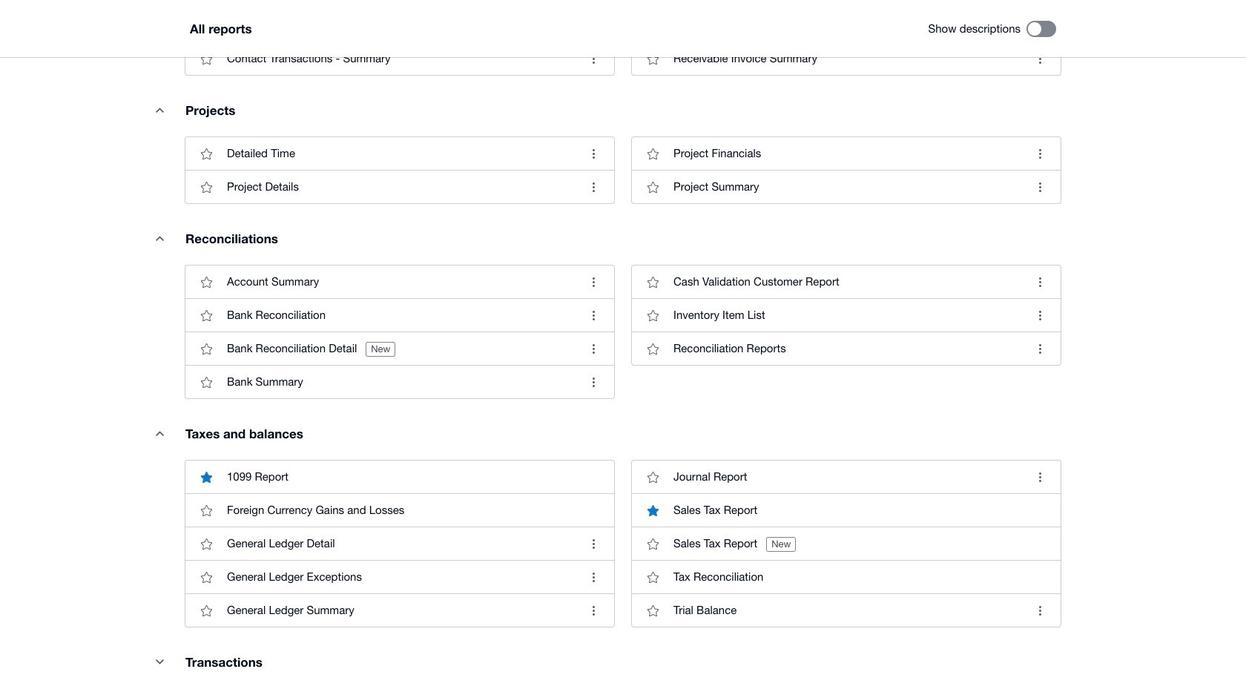 Task type: vqa. For each thing, say whether or not it's contained in the screenshot.
topmost remove favorite 'image'
yes



Task type: locate. For each thing, give the bounding box(es) containing it.
1 expand report group image from the top
[[145, 95, 174, 125]]

2 expand report group image from the top
[[145, 418, 174, 448]]

1 horizontal spatial remove favorite image
[[638, 496, 668, 525]]

0 vertical spatial expand report group image
[[145, 95, 174, 125]]

0 horizontal spatial remove favorite image
[[191, 462, 221, 492]]

more options image
[[579, 44, 608, 74], [1025, 44, 1055, 74], [579, 139, 608, 169], [579, 172, 608, 202], [1025, 172, 1055, 202], [579, 267, 608, 297], [579, 367, 608, 397], [579, 562, 608, 592]]

favorite image
[[191, 44, 221, 74], [191, 139, 221, 169], [638, 139, 668, 169], [191, 267, 221, 297], [638, 267, 668, 297], [638, 334, 668, 364], [191, 367, 221, 397], [638, 462, 668, 492], [191, 496, 221, 525]]

more options image
[[1025, 139, 1055, 169], [579, 301, 608, 330], [579, 334, 608, 364], [579, 529, 608, 559], [579, 596, 608, 625]]

remove favorite image
[[191, 462, 221, 492], [638, 496, 668, 525]]

collapse report group image
[[145, 647, 174, 677]]

1 vertical spatial expand report group image
[[145, 418, 174, 448]]

favorite image
[[638, 44, 668, 74], [191, 172, 221, 202], [638, 172, 668, 202], [191, 301, 221, 330], [638, 301, 668, 330], [191, 334, 221, 364], [191, 529, 221, 559], [638, 529, 668, 559], [191, 562, 221, 592], [638, 562, 668, 592], [191, 596, 221, 625], [638, 596, 668, 625]]

expand report group image
[[145, 95, 174, 125], [145, 418, 174, 448]]



Task type: describe. For each thing, give the bounding box(es) containing it.
1 vertical spatial remove favorite image
[[638, 496, 668, 525]]

expand report group image
[[145, 223, 174, 253]]

0 vertical spatial remove favorite image
[[191, 462, 221, 492]]



